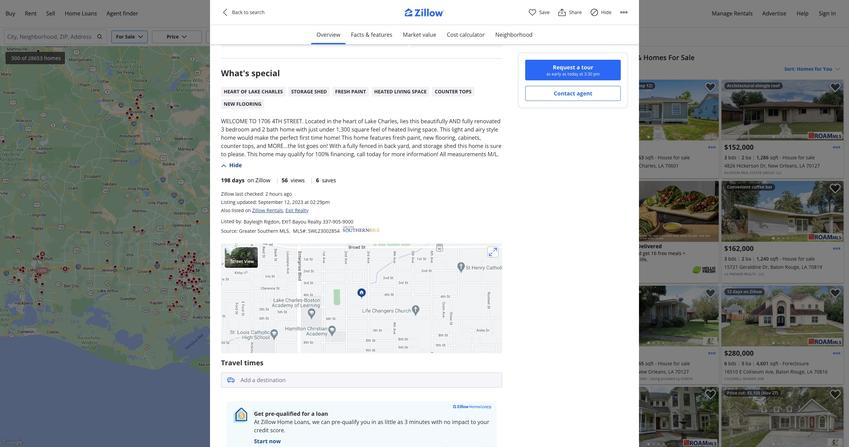 Task type: locate. For each thing, give the bounding box(es) containing it.
chevron down image
[[138, 34, 143, 40], [341, 34, 347, 40], [554, 55, 559, 61], [835, 66, 841, 72]]

at left 3:30 on the right top of the page
[[580, 71, 583, 77]]

save this home button for 4826 hickerson dr, new orleans, la 70127
[[825, 80, 844, 99]]

0 vertical spatial lake
[[365, 118, 377, 125]]

days for 12
[[733, 289, 743, 295]]

0 vertical spatial cut:
[[614, 83, 622, 89]]

lake up feel
[[365, 118, 377, 125]]

2 3 bds from the top
[[725, 256, 737, 262]]

23083 kilgore st, mandeville, la 70471 image
[[722, 388, 844, 448]]

cut: left $5,100
[[739, 391, 746, 396]]

charles, down 1,263 at the top of the page
[[639, 163, 657, 169]]

1 chevron left image from the top
[[725, 106, 733, 114]]

1706 4th st image
[[221, 244, 502, 353]]

shed down flooring,
[[444, 142, 456, 150]]

hide right hide icon
[[601, 9, 612, 15]]

0 vertical spatial llc
[[776, 171, 782, 175]]

heart image
[[528, 8, 537, 17]]

(sep
[[637, 83, 645, 89]]

foreclosure
[[783, 361, 809, 367]]

on up checked: in the top left of the page
[[247, 177, 254, 184]]

1 horizontal spatial price
[[727, 391, 738, 396]]

days inside main content
[[733, 289, 743, 295]]

& right estate
[[637, 53, 642, 62]]

property images, use arrow keys to navigate, image 1 of 48 group
[[597, 388, 719, 448]]

0 horizontal spatial shed
[[314, 88, 327, 95]]

2 vertical spatial this
[[247, 151, 258, 158]]

plan
[[633, 289, 642, 295]]

0 vertical spatial on
[[247, 177, 254, 184]]

as
[[547, 71, 551, 77], [562, 71, 567, 77], [378, 419, 383, 426], [398, 419, 403, 426]]

.
[[648, 377, 649, 382]]

a
[[577, 64, 580, 71], [343, 142, 346, 150], [311, 411, 315, 418]]

2 ba from the top
[[746, 256, 752, 262]]

in inside at zillow home loans, we can pre-qualify you in as little as 3 minutes with no impact to your credit score.
[[372, 419, 376, 426]]

listing provided by gsrein image for spacious floor plan
[[703, 338, 718, 346]]

today left 3:30 on the right top of the page
[[568, 71, 579, 77]]

agent finder link
[[102, 6, 143, 22]]

2 - house for sale from the top
[[780, 256, 815, 262]]

pre-
[[265, 411, 276, 418], [332, 419, 342, 426]]

mls logo image
[[343, 226, 380, 233]]

chevron right image inside property images, use arrow keys to navigate, image 1 of 9 group
[[707, 312, 716, 321]]

home inside the main navigation
[[65, 10, 80, 17]]

1 horizontal spatial in
[[372, 419, 376, 426]]

main content
[[591, 46, 849, 448]]

qualify down list
[[288, 151, 305, 158]]

this
[[440, 126, 450, 134], [342, 134, 352, 142], [247, 151, 258, 158]]

new up group,
[[768, 163, 779, 169]]

chevron left image
[[725, 106, 733, 114], [725, 208, 733, 216]]

manage rentals link
[[707, 6, 758, 22]]

realty down "2023"
[[295, 207, 309, 214]]

search
[[250, 9, 265, 15]]

4826 hickerson dr, new orleans, la 70127 image
[[722, 80, 844, 141], [808, 132, 843, 139]]

3 bds up 15721
[[725, 256, 737, 262]]

2 horizontal spatial this
[[440, 126, 450, 134]]

to
[[249, 118, 257, 125]]

google image
[[2, 439, 24, 448]]

a up financing,
[[343, 142, 346, 150]]

on down the updated:
[[245, 207, 251, 214]]

house
[[658, 154, 672, 161], [783, 154, 797, 161], [783, 256, 797, 262], [658, 361, 672, 367]]

1 vertical spatial to
[[221, 151, 226, 158]]

with left no
[[432, 419, 443, 426]]

chevron right image
[[832, 106, 840, 114], [832, 208, 840, 216], [832, 414, 840, 422]]

1 horizontal spatial pre-
[[332, 419, 342, 426]]

1 vertical spatial bds
[[729, 256, 737, 262]]

home up the perfect at the left top
[[280, 126, 295, 134]]

neighborhood button
[[490, 25, 538, 44]]

inegi
[[524, 443, 533, 447]]

sale
[[681, 154, 690, 161], [806, 154, 815, 161], [806, 256, 815, 262], [681, 361, 690, 367]]

skip link list tab list
[[311, 25, 538, 45]]

orleans,
[[780, 163, 799, 169], [649, 369, 667, 376]]

16510 e coliseum ave, baton rouge, la 70816 image
[[722, 286, 844, 347], [808, 338, 843, 346]]

0 vertical spatial pre-
[[265, 411, 276, 418]]

shed inside list item
[[314, 88, 327, 95]]

1 horizontal spatial this
[[458, 142, 467, 150]]

back to search link
[[221, 8, 273, 17]]

|
[[276, 177, 279, 184], [310, 177, 313, 184]]

listing right "." at the right of page
[[650, 377, 660, 382]]

sqft up ave,
[[770, 361, 779, 367]]

chevron left image down price cut: $5,100 (nov 27)
[[725, 414, 733, 422]]

expand image
[[488, 247, 499, 258]]

rouge, down foreclosure
[[791, 369, 806, 376]]

0 horizontal spatial pre-
[[265, 411, 276, 418]]

sqft right 1,263 at the top of the page
[[645, 154, 654, 161]]

1 vertical spatial realty
[[308, 219, 321, 225]]

1 horizontal spatial |
[[310, 177, 313, 184]]

fully up call
[[347, 142, 358, 150]]

3 ba from the top
[[746, 361, 752, 367]]

on inside listed status 'list'
[[247, 177, 254, 184]]

1 vertical spatial days
[[733, 289, 743, 295]]

1 | from the left
[[276, 177, 279, 184]]

0 vertical spatial dr,
[[760, 163, 767, 169]]

0 vertical spatial days
[[232, 177, 245, 184]]

1 3 bds from the top
[[725, 154, 737, 161]]

$280,000
[[725, 349, 754, 358]]

orleans, inside "4826 hickerson dr, new orleans, la 70127 in-vizion real estate group, llc"
[[780, 163, 799, 169]]

sqft up "4826 hickerson dr, new orleans, la 70127 in-vizion real estate group, llc"
[[770, 154, 779, 161]]

price cut: $5,100 (nov 27)
[[727, 391, 778, 396]]

single family residence
[[236, 14, 296, 22]]

0 horizontal spatial home
[[65, 10, 80, 17]]

days right 198
[[232, 177, 245, 184]]

la inside 1706 4th st, lake charles, la 70601 link
[[659, 163, 664, 169]]

| 6 saves
[[310, 177, 336, 184]]

price square feet image
[[320, 35, 328, 42]]

floor
[[622, 289, 631, 295]]

2 vertical spatial in
[[372, 419, 376, 426]]

chevron left image for $162,000
[[725, 208, 733, 216]]

today inside request a tour as early as today at 3:30 pm
[[568, 71, 579, 77]]

bds up 15721
[[729, 256, 737, 262]]

living inside list item
[[394, 88, 411, 95]]

paint
[[351, 88, 366, 95]]

0 vertical spatial the
[[333, 118, 342, 125]]

1706 4th st, lake charles, la 70601 image
[[597, 80, 719, 141]]

architectural
[[727, 83, 755, 89]]

0 vertical spatial fully
[[462, 118, 473, 125]]

new inside 8936 curran rd, new orleans, la 70127 choice realty south corp. . listing provided by gsrein
[[637, 369, 647, 376]]

overview
[[317, 31, 340, 39]]

ba for $280,000
[[746, 361, 752, 367]]

this up flooring,
[[440, 126, 450, 134]]

tops,
[[243, 142, 255, 150]]

0 horizontal spatial orleans,
[[649, 369, 667, 376]]

0 vertical spatial qualify
[[288, 151, 305, 158]]

time
[[311, 134, 323, 142]]

property images, use arrow keys to navigate, image 1 of 14 group for $152,000
[[722, 80, 844, 142]]

cut: left $4,000
[[614, 83, 622, 89]]

bds
[[729, 154, 737, 161], [729, 256, 737, 262], [729, 361, 737, 367]]

2 vertical spatial new
[[637, 369, 647, 376]]

1 horizontal spatial 70127
[[807, 163, 820, 169]]

hoa image
[[415, 35, 422, 42]]

sale up 4826 hickerson dr, new orleans, la 70127 link
[[806, 154, 815, 161]]

1 horizontal spatial realty
[[744, 272, 756, 277]]

today down fenced
[[367, 151, 381, 158]]

keyboard
[[451, 443, 465, 447]]

realty inside 'listed by: bayleigh rigdon , exit bayou realty 337-905-9000'
[[308, 219, 321, 225]]

house up the 70601
[[658, 154, 672, 161]]

new flooring list item
[[221, 99, 264, 109]]

1 vertical spatial cut:
[[739, 391, 746, 396]]

what's special
[[221, 68, 280, 79]]

0 vertical spatial 70127
[[807, 163, 820, 169]]

llc inside 15721 geraldine dr, baton rouge, la 70819 la premier realty , llc
[[759, 272, 765, 277]]

features inside "button"
[[371, 31, 392, 39]]

1 horizontal spatial orleans,
[[780, 163, 799, 169]]

new for 4826 hickerson dr, new orleans, la 70127
[[768, 163, 779, 169]]

checked:
[[245, 191, 264, 197]]

0 vertical spatial orleans,
[[780, 163, 799, 169]]

152k
[[441, 297, 450, 302]]

0 vertical spatial 3 bds
[[725, 154, 737, 161]]

1 horizontal spatial lake
[[628, 163, 638, 169]]

baton inside 15721 geraldine dr, baton rouge, la 70819 la premier realty , llc
[[771, 264, 784, 271]]

1 2 ba from the top
[[742, 154, 752, 161]]

chevron right image inside property images, use arrow keys to navigate, image 1 of 48 group
[[707, 414, 716, 422]]

listing provided by gsrein image for price cut:
[[828, 439, 843, 447]]

0 horizontal spatial qualify
[[288, 151, 305, 158]]

- house for sale up 4826 hickerson dr, new orleans, la 70127 link
[[780, 154, 815, 161]]

single
[[236, 14, 251, 22]]

lake inside welcome to 1706 4th street. located in the heart of lake charles, lies this beautifully and fully renovated 3 bedroom and 2 bath home with just under 1,300 square feel of heated living space. this light and airy style home would make the perfect first time home! this home features fresh paint, new flooring, cabinets, counter tops, and more…the list goes on! with a fully fenced in back yard, and storage shed this home is sure to please. this home may qualify for 100% financing, call today for more information! all measurements m/l.
[[365, 118, 377, 125]]

1 horizontal spatial the
[[333, 118, 342, 125]]

may
[[275, 151, 286, 158]]

this up measurements
[[458, 142, 467, 150]]

1 vertical spatial llc
[[759, 272, 765, 277]]

1 horizontal spatial charles,
[[639, 163, 657, 169]]

on for 198 days on zillow
[[247, 177, 254, 184]]

6 inside listed status 'list'
[[316, 177, 319, 184]]

| for | 6 saves
[[310, 177, 313, 184]]

1 vertical spatial qualify
[[342, 419, 359, 426]]

llc inside "4826 hickerson dr, new orleans, la 70127 in-vizion real estate group, llc"
[[776, 171, 782, 175]]

, inside 'listed by: bayleigh rigdon , exit bayou realty 337-905-9000'
[[279, 219, 281, 225]]

2 up geraldine
[[742, 256, 745, 262]]

0 horizontal spatial rentals
[[267, 207, 283, 214]]

home!
[[324, 134, 340, 142]]

1 horizontal spatial with
[[432, 419, 443, 426]]

ba up the hickerson
[[746, 154, 752, 161]]

in
[[831, 10, 836, 17]]

chevron left image
[[221, 8, 229, 17], [600, 106, 609, 114], [725, 312, 733, 321], [725, 414, 733, 422]]

chevron left image inside "property images, use arrow keys to navigate, image 1 of 23" group
[[725, 312, 733, 321]]

to inside at zillow home loans, we can pre-qualify you in as little as 3 minutes with no impact to your credit score.
[[471, 419, 476, 426]]

living left space at the top
[[394, 88, 411, 95]]

0 vertical spatial home
[[65, 10, 80, 17]]

little
[[385, 419, 396, 426]]

1 vertical spatial charles,
[[639, 163, 657, 169]]

1 vertical spatial realty
[[613, 377, 625, 382]]

0 horizontal spatial llc
[[759, 272, 765, 277]]

1 vertical spatial price
[[727, 391, 738, 396]]

dr, inside 15721 geraldine dr, baton rouge, la 70819 la premier realty , llc
[[763, 264, 769, 271]]

no
[[444, 419, 451, 426]]

3 down welcome
[[221, 126, 224, 134]]

a inside welcome to 1706 4th street. located in the heart of lake charles, lies this beautifully and fully renovated 3 bedroom and 2 bath home with just under 1,300 square feel of heated living space. this light and airy style home would make the perfect first time home! this home features fresh paint, new flooring, cabinets, counter tops, and more…the list goes on! with a fully fenced in back yard, and storage shed this home is sure to please. this home may qualify for 100% financing, call today for more information! all measurements m/l.
[[343, 142, 346, 150]]

0 horizontal spatial 6
[[316, 177, 319, 184]]

home left may
[[259, 151, 274, 158]]

2 up september
[[266, 191, 268, 197]]

1 vertical spatial in
[[378, 142, 383, 150]]

ba right 5
[[746, 361, 752, 367]]

baton inside 16510 e coliseum ave, baton rouge, la 70816 coldwell banker one
[[776, 369, 790, 376]]

welcome to 1706 4th street. located in the heart of lake charles, lies this beautifully and fully renovated 3 bedroom and 2 bath home with just under 1,300 square feel of heated living space. this light and airy style home would make the perfect first time home! this home features fresh paint, new flooring, cabinets, counter tops, and more…the list goes on! with a fully fenced in back yard, and storage shed this home is sure to please. this home may qualify for 100% financing, call today for more information! all measurements m/l.
[[221, 118, 503, 158]]

| 56 views
[[276, 177, 305, 184]]

chevron right image for $152,000
[[832, 106, 840, 114]]

to left your
[[471, 419, 476, 426]]

1 bds from the top
[[729, 154, 737, 161]]

save button
[[528, 8, 550, 17]]

at inside request a tour as early as today at 3:30 pm
[[580, 71, 583, 77]]

$-- hoa
[[425, 35, 445, 42]]

0 vertical spatial at
[[580, 71, 583, 77]]

property images, use arrow keys to navigate, image 1 of 9 group
[[597, 286, 719, 349]]

1 chevron right image from the top
[[832, 106, 840, 114]]

2 chevron left image from the top
[[725, 208, 733, 216]]

and down to
[[251, 126, 261, 134]]

at right "2023"
[[305, 199, 309, 206]]

listing provided by gsrein image
[[703, 338, 718, 346], [828, 439, 843, 447]]

travel
[[221, 359, 242, 368]]

map region
[[0, 18, 618, 448]]

1 vertical spatial a
[[343, 142, 346, 150]]

draw button
[[566, 52, 586, 64]]

dr, inside "4826 hickerson dr, new orleans, la 70127 in-vizion real estate group, llc"
[[760, 163, 767, 169]]

9000
[[343, 219, 354, 225]]

property images, use arrow keys to navigate, image 1 of 23 group
[[722, 286, 844, 349]]

0 horizontal spatial this
[[247, 151, 258, 158]]

counter
[[435, 88, 458, 95]]

1 horizontal spatial fully
[[462, 118, 473, 125]]

living up the paint,
[[408, 126, 421, 134]]

1 vertical spatial baton
[[776, 369, 790, 376]]

heart
[[224, 88, 240, 95]]

©2023
[[500, 443, 511, 447]]

qualify inside at zillow home loans, we can pre-qualify you in as little as 3 minutes with no impact to your credit score.
[[342, 419, 359, 426]]

view
[[244, 259, 254, 265]]

in right you
[[372, 419, 376, 426]]

at inside zillow last checked:  2 hours ago listing updated: september 12, 2023 at 02:29pm also listed on zillow rentals , exit realty
[[305, 199, 309, 206]]

counter
[[221, 142, 241, 150]]

chevron right image
[[707, 106, 716, 114], [707, 312, 716, 321], [832, 312, 840, 321], [707, 414, 716, 422]]

155k
[[439, 294, 448, 299]]

2023
[[292, 199, 303, 206]]

0 horizontal spatial new
[[224, 101, 235, 107]]

to right back
[[244, 9, 249, 15]]

0 horizontal spatial listing provided by gsrein image
[[703, 338, 718, 346]]

3 left minutes
[[405, 419, 408, 426]]

storage
[[423, 142, 443, 150]]

2 vertical spatial bds
[[729, 361, 737, 367]]

save this home button for 15721 geraldine dr, baton rouge, la 70819
[[825, 181, 844, 200]]

la for 4826 hickerson dr, new orleans, la 70127 in-vizion real estate group, llc
[[800, 163, 805, 169]]

chevron left image down convenient
[[725, 208, 733, 216]]

0 vertical spatial price
[[602, 83, 613, 89]]

0 vertical spatial 6
[[316, 177, 319, 184]]

0 horizontal spatial fully
[[347, 142, 358, 150]]

70127 for 8936 curran rd, new orleans, la 70127
[[675, 369, 689, 376]]

0 vertical spatial listing provided by gsrein image
[[703, 338, 718, 346]]

1 ba from the top
[[746, 154, 752, 161]]

1 horizontal spatial listing provided by gsrein image
[[828, 439, 843, 447]]

zillow down geraldine
[[750, 289, 762, 295]]

- house for sale for $152,000
[[780, 154, 815, 161]]

1 vertical spatial &
[[637, 53, 642, 62]]

call
[[357, 151, 365, 158]]

- house for sale up 15721 geraldine dr, baton rouge, la 70819 link
[[780, 256, 815, 262]]

of right 500
[[22, 55, 27, 62]]

1 vertical spatial rentals
[[267, 207, 283, 214]]

70127 inside "4826 hickerson dr, new orleans, la 70127 in-vizion real estate group, llc"
[[807, 163, 820, 169]]

and down make
[[257, 142, 266, 150]]

start now button
[[254, 438, 281, 446]]

0 vertical spatial hide
[[601, 9, 612, 15]]

2 horizontal spatial new
[[768, 163, 779, 169]]

features inside welcome to 1706 4th street. located in the heart of lake charles, lies this beautifully and fully renovated 3 bedroom and 2 bath home with just under 1,300 square feel of heated living space. this light and airy style home would make the perfect first time home! this home features fresh paint, new flooring, cabinets, counter tops, and more…the list goes on! with a fully fenced in back yard, and storage shed this home is sure to please. this home may qualify for 100% financing, call today for more information! all measurements m/l.
[[370, 134, 391, 142]]

days inside listed status 'list'
[[232, 177, 245, 184]]

llc down geraldine
[[759, 272, 765, 277]]

save this home image
[[830, 184, 841, 194], [705, 289, 716, 299], [705, 390, 716, 400], [830, 390, 841, 400]]

features down feel
[[370, 134, 391, 142]]

baton right ave,
[[776, 369, 790, 376]]

on right 12
[[744, 289, 749, 295]]

1 vertical spatial at
[[305, 199, 309, 206]]

0 vertical spatial charles,
[[378, 118, 399, 125]]

8936 curran rd, new orleans, la 70127 image
[[597, 286, 719, 347]]

this down tops,
[[247, 151, 258, 158]]

charles, inside welcome to 1706 4th street. located in the heart of lake charles, lies this beautifully and fully renovated 3 bedroom and 2 bath home with just under 1,300 square feel of heated living space. this light and airy style home would make the perfect first time home! this home features fresh paint, new flooring, cabinets, counter tops, and more…the list goes on! with a fully fenced in back yard, and storage shed this home is sure to please. this home may qualify for 100% financing, call today for more information! all measurements m/l.
[[378, 118, 399, 125]]

1 vertical spatial 70127
[[675, 369, 689, 376]]

1 vertical spatial rouge,
[[791, 369, 806, 376]]

2 2 ba from the top
[[742, 256, 752, 262]]

1 vertical spatial fully
[[347, 142, 358, 150]]

1 horizontal spatial at
[[580, 71, 583, 77]]

, left exit at the left top
[[283, 207, 284, 214]]

0 horizontal spatial this
[[410, 118, 419, 125]]

sqft for 1,240
[[770, 256, 779, 262]]

| right views
[[310, 177, 313, 184]]

chevron left image down 12
[[725, 312, 733, 321]]

ba for $152,000
[[746, 154, 752, 161]]

e
[[740, 369, 742, 376]]

a inside request a tour as early as today at 3:30 pm
[[577, 64, 580, 71]]

hide button
[[221, 161, 242, 170]]

chevron left image down architectural
[[725, 106, 733, 114]]

save this home button for 8936 curran rd, new orleans, la 70127
[[700, 286, 719, 305]]

orleans, for rd,
[[649, 369, 667, 376]]

roof
[[772, 83, 780, 89]]

get
[[254, 411, 264, 418]]

price for price cut: $5,100 (nov 27)
[[727, 391, 738, 396]]

bds up 4826
[[729, 154, 737, 161]]

0 horizontal spatial cut:
[[614, 83, 622, 89]]

bds up '16510'
[[729, 361, 737, 367]]

realty
[[295, 207, 309, 214], [308, 219, 321, 225]]

cut: for $4,000
[[614, 83, 622, 89]]

home down cabinets,
[[469, 142, 484, 150]]

1 horizontal spatial rentals
[[734, 10, 753, 17]]

price cut: $4,000 (sep 12)
[[602, 83, 653, 89]]

rouge, inside 16510 e coliseum ave, baton rouge, la 70816 coldwell banker one
[[791, 369, 806, 376]]

100%
[[315, 151, 329, 158]]

165k
[[38, 268, 46, 273]]

chevron right image inside property images, use arrow keys to navigate, image 1 of 29 group
[[832, 414, 840, 422]]

1 vertical spatial the
[[270, 134, 279, 142]]

1706 inside welcome to 1706 4th street. located in the heart of lake charles, lies this beautifully and fully renovated 3 bedroom and 2 bath home with just under 1,300 square feel of heated living space. this light and airy style home would make the perfect first time home! this home features fresh paint, new flooring, cabinets, counter tops, and more…the list goes on! with a fully fenced in back yard, and storage shed this home is sure to please. this home may qualify for 100% financing, call today for more information! all measurements m/l.
[[258, 118, 271, 125]]

0 horizontal spatial charles,
[[378, 118, 399, 125]]

fully right and
[[462, 118, 473, 125]]

hide inside button
[[229, 162, 242, 169]]

15721 geraldine dr, baton rouge, la 70819 image
[[722, 181, 844, 242], [808, 233, 843, 241]]

0 vertical spatial chevron right image
[[832, 106, 840, 114]]

heart of lake charles
[[224, 88, 283, 95]]

0 vertical spatial a
[[577, 64, 580, 71]]

tops
[[459, 88, 472, 95]]

70127 inside 8936 curran rd, new orleans, la 70127 choice realty south corp. . listing provided by gsrein
[[675, 369, 689, 376]]

1 vertical spatial new
[[768, 163, 779, 169]]

chevron right image for $162,000
[[832, 208, 840, 216]]

2 chevron right image from the top
[[832, 208, 840, 216]]

la inside "4826 hickerson dr, new orleans, la 70127 in-vizion real estate group, llc"
[[800, 163, 805, 169]]

orleans, inside 8936 curran rd, new orleans, la 70127 choice realty south corp. . listing provided by gsrein
[[649, 369, 667, 376]]

chevron left image left back
[[221, 8, 229, 17]]

2 | from the left
[[310, 177, 313, 184]]

hide image
[[590, 8, 599, 17]]

0 vertical spatial new
[[224, 101, 235, 107]]

realty down curran
[[613, 377, 625, 382]]

new for 8936 curran rd, new orleans, la 70127
[[637, 369, 647, 376]]

the down bath
[[270, 134, 279, 142]]

3 chevron right image from the top
[[832, 414, 840, 422]]

zillow inside at zillow home loans, we can pre-qualify you in as little as 3 minutes with no impact to your credit score.
[[261, 419, 276, 426]]

perfect
[[280, 134, 298, 142]]

heated living space
[[374, 88, 427, 95]]

features right facts
[[371, 31, 392, 39]]

0 vertical spatial in
[[327, 118, 332, 125]]

754 shady lake pkwy, baton rouge, la 70810 image
[[597, 388, 719, 448], [683, 440, 718, 447]]

1 vertical spatial listing provided by gsrein image
[[828, 439, 843, 447]]

bds for $280,000
[[729, 361, 737, 367]]

new inside "4826 hickerson dr, new orleans, la 70127 in-vizion real estate group, llc"
[[768, 163, 779, 169]]

home down qualified
[[277, 419, 293, 426]]

qualify
[[288, 151, 305, 158], [342, 419, 359, 426]]

dr, for $152,000
[[760, 163, 767, 169]]

2 vertical spatial chevron right image
[[832, 414, 840, 422]]

1 vertical spatial lake
[[628, 163, 638, 169]]

curran
[[612, 369, 628, 376]]

price down coldwell
[[727, 391, 738, 396]]

1 - house for sale from the top
[[780, 154, 815, 161]]

a up we
[[311, 411, 315, 418]]

& right facts
[[366, 31, 370, 39]]

this right lies
[[410, 118, 419, 125]]

| for | 56 views
[[276, 177, 279, 184]]

lies
[[400, 118, 409, 125]]

car image
[[227, 376, 235, 385]]

0 horizontal spatial 1706
[[258, 118, 271, 125]]

1 horizontal spatial qualify
[[342, 419, 359, 426]]

dr, down the "1,286"
[[760, 163, 767, 169]]

hide down please.
[[229, 162, 242, 169]]

2 bds from the top
[[729, 256, 737, 262]]

rd,
[[629, 369, 636, 376]]

times
[[244, 359, 264, 368]]

facts & features
[[351, 31, 392, 39]]

1 vertical spatial orleans,
[[649, 369, 667, 376]]

6 bds
[[725, 361, 737, 367]]

realty
[[744, 272, 756, 277], [613, 377, 625, 382]]

2 ba up the hickerson
[[742, 154, 752, 161]]

style
[[487, 126, 498, 134]]

rentals inside the main navigation
[[734, 10, 753, 17]]

1 horizontal spatial hide
[[601, 9, 612, 15]]

1 horizontal spatial this
[[342, 134, 352, 142]]

0 vertical spatial listing
[[221, 199, 236, 206]]

0 vertical spatial this
[[410, 118, 419, 125]]

save this home image
[[705, 83, 716, 93], [830, 83, 841, 93], [830, 289, 841, 299]]

hide for hide icon
[[601, 9, 612, 15]]

cost
[[447, 31, 458, 39]]

sqft for 1,263
[[645, 154, 654, 161]]

days right 12
[[733, 289, 743, 295]]

home left loans at the top left of page
[[65, 10, 80, 17]]

pre- inside at zillow home loans, we can pre-qualify you in as little as 3 minutes with no impact to your credit score.
[[332, 419, 342, 426]]

listing up also
[[221, 199, 236, 206]]

3 bds from the top
[[729, 361, 737, 367]]

zillow left last
[[221, 191, 234, 197]]

to
[[244, 9, 249, 15], [221, 151, 226, 158], [471, 419, 476, 426]]

la inside 8936 curran rd, new orleans, la 70127 choice realty south corp. . listing provided by gsrein
[[669, 369, 674, 376]]

fresh paint list item
[[333, 87, 369, 97]]

sure
[[490, 142, 502, 150]]

ba
[[746, 154, 752, 161], [746, 256, 752, 262], [746, 361, 752, 367]]

space.
[[422, 126, 439, 134]]

home up the counter
[[221, 134, 236, 142]]

facts
[[351, 31, 364, 39]]

to inside welcome to 1706 4th street. located in the heart of lake charles, lies this beautifully and fully renovated 3 bedroom and 2 bath home with just under 1,300 square feel of heated living space. this light and airy style home would make the perfect first time home! this home features fresh paint, new flooring, cabinets, counter tops, and more…the list goes on! with a fully fenced in back yard, and storage shed this home is sure to please. this home may qualify for 100% financing, call today for more information! all measurements m/l.
[[221, 151, 226, 158]]

days for 198
[[232, 177, 245, 184]]

property images, use arrow keys to navigate, image 1 of 14 group
[[597, 80, 719, 142], [722, 80, 844, 142], [722, 181, 844, 244]]



Task type: vqa. For each thing, say whether or not it's contained in the screenshot.


Task type: describe. For each thing, give the bounding box(es) containing it.
for up 15721 geraldine dr, baton rouge, la 70819 link
[[799, 256, 805, 262]]

square
[[352, 126, 369, 134]]

1,265 sqft - house for sale
[[632, 361, 690, 367]]

dollar house image
[[232, 407, 249, 424]]

chevron left image down price cut: $4,000 (sep 12)
[[600, 106, 609, 114]]

feel
[[371, 126, 380, 134]]

agent
[[107, 10, 122, 17]]

la for 1706 4th st, lake charles, la 70601
[[659, 163, 664, 169]]

located
[[305, 118, 325, 125]]

lot image
[[415, 14, 422, 22]]

chevron down image
[[182, 34, 187, 40]]

this property on the map image
[[358, 289, 366, 299]]

3 inside welcome to 1706 4th street. located in the heart of lake charles, lies this beautifully and fully renovated 3 bedroom and 2 bath home with just under 1,300 square feel of heated living space. this light and airy style home would make the perfect first time home! this home features fresh paint, new flooring, cabinets, counter tops, and more…the list goes on! with a fully fenced in back yard, and storage shed this home is sure to please. this home may qualify for 100% financing, call today for more information! all measurements m/l.
[[221, 126, 224, 134]]

market value button
[[398, 25, 442, 44]]

0 horizontal spatial in
[[327, 118, 332, 125]]

chevron left image for $152,000
[[725, 106, 733, 114]]

heart
[[343, 118, 357, 125]]

1 vertical spatial this
[[342, 134, 352, 142]]

shed inside welcome to 1706 4th street. located in the heart of lake charles, lies this beautifully and fully renovated 3 bedroom and 2 bath home with just under 1,300 square feel of heated living space. this light and airy style home would make the perfect first time home! this home features fresh paint, new flooring, cabinets, counter tops, and more…the list goes on! with a fully fenced in back yard, and storage shed this home is sure to please. this home may qualify for 100% financing, call today for more information! all measurements m/l.
[[444, 142, 456, 150]]

198 days on zillow
[[221, 177, 270, 184]]

of right feel
[[382, 126, 387, 134]]

save this home image for $280,000
[[830, 289, 841, 299]]

storage shed list item
[[289, 87, 330, 97]]

save this home button for 1706 4th st, lake charles, la 70601
[[700, 80, 719, 99]]

qualify inside welcome to 1706 4th street. located in the heart of lake charles, lies this beautifully and fully renovated 3 bedroom and 2 bath home with just under 1,300 square feel of heated living space. this light and airy style home would make the perfect first time home! this home features fresh paint, new flooring, cabinets, counter tops, and more…the list goes on! with a fully fenced in back yard, and storage shed this home is sure to please. this home may qualify for 100% financing, call today for more information! all measurements m/l.
[[288, 151, 305, 158]]

zillow up bayleigh on the left of page
[[252, 207, 265, 214]]

3 bds for $152,000
[[725, 154, 737, 161]]

source:
[[221, 228, 238, 234]]

by:
[[236, 218, 242, 225]]

155k link
[[436, 294, 450, 300]]

2 ba for $162,000
[[742, 256, 752, 262]]

4826 hickerson dr, new orleans, la 70127 link
[[725, 162, 841, 170]]

3 bds for $162,000
[[725, 256, 737, 262]]

bds for $152,000
[[729, 154, 737, 161]]

sale up gsrein
[[681, 361, 690, 367]]

3 inside at zillow home loans, we can pre-qualify you in as little as 3 minutes with no impact to your credit score.
[[405, 419, 408, 426]]

of inside "list item"
[[241, 88, 247, 95]]

1,240
[[757, 256, 769, 262]]

hide for chevron up image
[[229, 162, 242, 169]]

special
[[252, 68, 280, 79]]

chevron right image inside "property images, use arrow keys to navigate, image 1 of 23" group
[[832, 312, 840, 321]]

sqft for 4,601
[[770, 361, 779, 367]]

$131/sqft
[[330, 35, 355, 42]]

rent
[[25, 10, 37, 17]]

la for 8936 curran rd, new orleans, la 70127 choice realty south corp. . listing provided by gsrein
[[669, 369, 674, 376]]

counter tops list item
[[432, 87, 474, 97]]

saves
[[322, 177, 336, 184]]

at
[[254, 419, 260, 426]]

sqft for 1,265
[[645, 361, 654, 367]]

on inside zillow last checked:  2 hours ago listing updated: september 12, 2023 at 02:29pm also listed on zillow rentals , exit realty
[[245, 207, 251, 214]]

1 horizontal spatial &
[[637, 53, 642, 62]]

realty inside 8936 curran rd, new orleans, la 70127 choice realty south corp. . listing provided by gsrein
[[613, 377, 625, 382]]

more
[[392, 151, 405, 158]]

9,570 sqft lot
[[425, 14, 458, 22]]

zillow inside listed status 'list'
[[256, 177, 270, 184]]

sale up 70819
[[806, 256, 815, 262]]

hours
[[270, 191, 283, 197]]

loading image
[[644, 231, 649, 236]]

rouge, inside 15721 geraldine dr, baton rouge, la 70819 la premier realty , llc
[[785, 264, 801, 271]]

map data ©2023 google, inegi
[[485, 443, 533, 447]]

residence
[[270, 14, 296, 22]]

for down 'goes'
[[306, 151, 314, 158]]

price for price cut: $4,000 (sep 12)
[[602, 83, 613, 89]]

rigdon
[[264, 219, 279, 225]]

chevron up image
[[221, 163, 227, 169]]

- house for sale for $162,000
[[780, 256, 815, 262]]

listing inside 8936 curran rd, new orleans, la 70127 choice realty south corp. . listing provided by gsrein
[[650, 377, 660, 382]]

1 horizontal spatial to
[[244, 9, 249, 15]]

162k
[[311, 233, 320, 238]]

insights tags list
[[221, 84, 503, 109]]

bds for $162,000
[[729, 256, 737, 262]]

cut: for $5,100
[[739, 391, 746, 396]]

source: greater southern mls , mls#: swl23002854
[[221, 228, 340, 234]]

for down back
[[383, 151, 390, 158]]

property images, use arrow keys to navigate, image 1 of 14 group for $162,000
[[722, 181, 844, 244]]

calculator
[[460, 31, 485, 39]]

02:29pm
[[310, 199, 330, 206]]

filters element
[[0, 28, 849, 46]]

$5,100
[[748, 391, 761, 396]]

search image
[[97, 34, 102, 40]]

gsrein
[[681, 377, 693, 382]]

2 ba for $152,000
[[742, 154, 752, 161]]

flooring,
[[435, 134, 457, 142]]

1 vertical spatial 6
[[725, 361, 727, 367]]

loans
[[82, 10, 97, 17]]

september
[[258, 199, 283, 206]]

in-
[[725, 171, 729, 175]]

group,
[[763, 171, 776, 175]]

dr, for $162,000
[[763, 264, 769, 271]]

15721
[[725, 264, 738, 271]]

corp.
[[638, 377, 648, 382]]

realty inside zillow last checked:  2 hours ago listing updated: september 12, 2023 at 02:29pm also listed on zillow rentals , exit realty
[[295, 207, 309, 214]]

- foreclosure
[[780, 361, 809, 367]]

realty inside 15721 geraldine dr, baton rouge, la 70819 la premier realty , llc
[[744, 272, 756, 277]]

1,263
[[632, 154, 644, 161]]

3 up 15721
[[725, 256, 727, 262]]

for up by
[[674, 361, 680, 367]]

zillow logo image
[[397, 8, 452, 20]]

back
[[384, 142, 396, 150]]

your
[[478, 419, 489, 426]]

, inside 15721 geraldine dr, baton rouge, la 70819 la premier realty , llc
[[757, 272, 758, 277]]

zillow last checked:  2 hours ago listing updated: september 12, 2023 at 02:29pm also listed on zillow rentals , exit realty
[[221, 191, 330, 214]]

3 up 4826
[[725, 154, 727, 161]]

listing inside zillow last checked:  2 hours ago listing updated: september 12, 2023 at 02:29pm also listed on zillow rentals , exit realty
[[221, 199, 236, 206]]

, inside zillow last checked:  2 hours ago listing updated: september 12, 2023 at 02:29pm also listed on zillow rentals , exit realty
[[283, 207, 284, 214]]

market
[[403, 31, 421, 39]]

house up 15721 geraldine dr, baton rouge, la 70819 link
[[783, 256, 797, 262]]

sqft for 1,286
[[770, 154, 779, 161]]

heart of lake charles list item
[[221, 87, 286, 97]]

8936 curran rd, new orleans, la 70127 choice realty south corp. . listing provided by gsrein
[[600, 369, 693, 382]]

save this home button for 16510 e coliseum ave, baton rouge, la 70816
[[825, 286, 844, 305]]

more image
[[620, 8, 628, 17]]

2 up the hickerson
[[742, 154, 745, 161]]

8936 curran rd, new orleans, la 70127 link
[[600, 368, 716, 377]]

on for 12 days on zillow
[[744, 289, 749, 295]]

2 inside zillow last checked:  2 hours ago listing updated: september 12, 2023 at 02:29pm also listed on zillow rentals , exit realty
[[266, 191, 268, 197]]

with
[[329, 142, 341, 150]]

for up loans,
[[302, 411, 310, 418]]

12 days on zillow
[[727, 289, 762, 295]]

by
[[676, 377, 680, 382]]

st,
[[621, 163, 626, 169]]

listed
[[232, 207, 244, 214]]

qualified
[[276, 411, 301, 418]]

la inside 16510 e coliseum ave, baton rouge, la 70816 coldwell banker one
[[807, 369, 813, 376]]

today inside welcome to 1706 4th street. located in the heart of lake charles, lies this beautifully and fully renovated 3 bedroom and 2 bath home with just under 1,300 square feel of heated living space. this light and airy style home would make the perfect first time home! this home features fresh paint, new flooring, cabinets, counter tops, and more…the list goes on! with a fully fenced in back yard, and storage shed this home is sure to please. this home may qualify for 100% financing, call today for more information! all measurements m/l.
[[367, 151, 381, 158]]

storage
[[291, 88, 313, 95]]

listed
[[221, 218, 235, 225]]

sqft for 9,570
[[440, 14, 450, 22]]

new inside list item
[[224, 101, 235, 107]]

property images, use arrow keys to navigate, image 1 of 29 group
[[722, 388, 844, 448]]

2 inside welcome to 1706 4th street. located in the heart of lake charles, lies this beautifully and fully renovated 3 bedroom and 2 bath home with just under 1,300 square feel of heated living space. this light and airy style home would make the perfect first time home! this home features fresh paint, new flooring, cabinets, counter tops, and more…the list goes on! with a fully fenced in back yard, and storage shed this home is sure to please. this home may qualify for 100% financing, call today for more information! all measurements m/l.
[[262, 126, 265, 134]]

living inside welcome to 1706 4th street. located in the heart of lake charles, lies this beautifully and fully renovated 3 bedroom and 2 bath home with just under 1,300 square feel of heated living space. this light and airy style home would make the perfect first time home! this home features fresh paint, new flooring, cabinets, counter tops, and more…the list goes on! with a fully fenced in back yard, and storage shed this home is sure to please. this home may qualify for 100% financing, call today for more information! all measurements m/l.
[[408, 126, 421, 134]]

rentals inside zillow last checked:  2 hours ago listing updated: september 12, 2023 at 02:29pm also listed on zillow rentals , exit realty
[[267, 207, 283, 214]]

cost calculator
[[447, 31, 485, 39]]

travel times
[[221, 359, 264, 368]]

70127 for 4826 hickerson dr, new orleans, la 70127
[[807, 163, 820, 169]]

main content containing real estate & homes for sale
[[591, 46, 849, 448]]

what's
[[221, 68, 249, 79]]

main navigation
[[0, 0, 849, 28]]

heated living space list item
[[372, 87, 430, 97]]

house up 4826 hickerson dr, new orleans, la 70127 link
[[783, 154, 797, 161]]

house up 8936 curran rd, new orleans, la 70127 link
[[658, 361, 672, 367]]

now
[[269, 438, 281, 446]]

, left 188k
[[289, 228, 290, 234]]

charles, inside 1706 4th st, lake charles, la 70601 link
[[639, 163, 657, 169]]

advertisement region
[[597, 181, 719, 283]]

contact agent
[[554, 90, 593, 97]]

ago
[[284, 191, 292, 197]]

with inside at zillow home loans, we can pre-qualify you in as little as 3 minutes with no impact to your credit score.
[[432, 419, 443, 426]]

mls#:
[[293, 228, 307, 234]]

house type image
[[225, 14, 233, 22]]

2 vertical spatial a
[[311, 411, 315, 418]]

value
[[423, 31, 436, 39]]

for up the 70601
[[674, 154, 680, 161]]

and down the paint,
[[412, 142, 422, 150]]

sale up 1706 4th st, lake charles, la 70601 link
[[681, 154, 690, 161]]

back
[[232, 9, 243, 15]]

convenient
[[727, 184, 751, 190]]

listed status list
[[221, 176, 503, 185]]

as left little
[[378, 419, 383, 426]]

save this home image for $152,000
[[830, 83, 841, 93]]

data
[[493, 443, 499, 447]]

sell
[[46, 10, 55, 17]]

early
[[552, 71, 561, 77]]

impact
[[452, 419, 470, 426]]

list
[[298, 142, 305, 150]]

on!
[[320, 142, 328, 150]]

16510 e coliseum ave, baton rouge, la 70816 link
[[725, 368, 841, 377]]

as right little
[[398, 419, 403, 426]]

loading...
[[649, 229, 672, 235]]

goes
[[306, 142, 318, 150]]

share image
[[558, 8, 566, 17]]

hoa
[[433, 35, 445, 42]]

home inside at zillow home loans, we can pre-qualify you in as little as 3 minutes with no impact to your credit score.
[[277, 419, 293, 426]]

as right early
[[562, 71, 567, 77]]

ba for $162,000
[[746, 256, 752, 262]]

4,601
[[757, 361, 769, 367]]

for up 4826 hickerson dr, new orleans, la 70127 link
[[799, 154, 805, 161]]

under
[[319, 126, 335, 134]]

1 horizontal spatial 1706
[[600, 163, 611, 169]]

save
[[539, 9, 550, 15]]

last
[[235, 191, 243, 197]]

and up cabinets,
[[464, 126, 474, 134]]

south
[[626, 377, 637, 382]]

orleans, for dr,
[[780, 163, 799, 169]]

905-
[[333, 219, 343, 225]]

tour
[[582, 64, 594, 71]]

& inside "button"
[[366, 31, 370, 39]]

with inside welcome to 1706 4th street. located in the heart of lake charles, lies this beautifully and fully renovated 3 bedroom and 2 bath home with just under 1,300 square feel of heated living space. this light and airy style home would make the perfect first time home! this home features fresh paint, new flooring, cabinets, counter tops, and more…the list goes on! with a fully fenced in back yard, and storage shed this home is sure to please. this home may qualify for 100% financing, call today for more information! all measurements m/l.
[[296, 126, 307, 134]]

la for 15721 geraldine dr, baton rouge, la 70819 la premier realty , llc
[[802, 264, 807, 271]]

first
[[300, 134, 310, 142]]

can
[[321, 419, 330, 426]]

4,601 sqft
[[757, 361, 779, 367]]

light
[[452, 126, 463, 134]]

of up the square
[[358, 118, 363, 125]]

buy link
[[1, 6, 20, 22]]

coldwell
[[725, 377, 742, 382]]

500
[[11, 55, 20, 62]]

0 horizontal spatial the
[[270, 134, 279, 142]]

1 vertical spatial this
[[458, 142, 467, 150]]

exit
[[286, 207, 294, 214]]

as left early
[[547, 71, 551, 77]]

home down the square
[[354, 134, 369, 142]]

banker
[[743, 377, 756, 382]]

new flooring
[[224, 101, 262, 107]]

welcome
[[221, 118, 248, 125]]

Add a destination text field
[[241, 373, 503, 388]]



